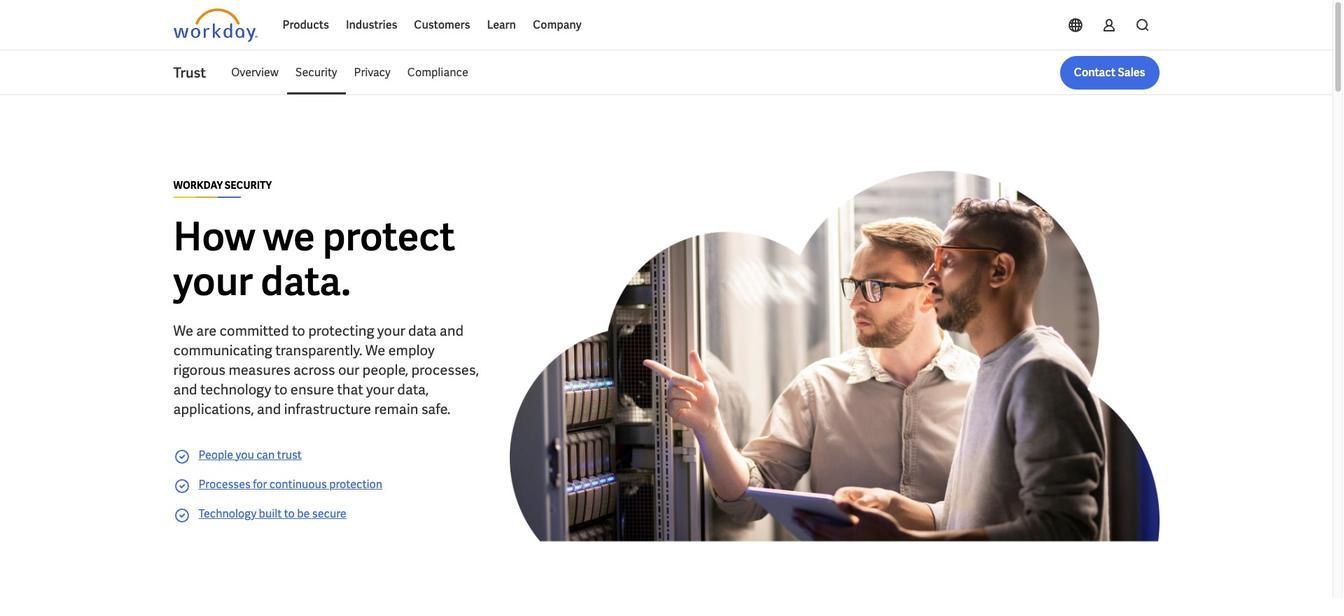 Task type: vqa. For each thing, say whether or not it's contained in the screenshot.
bottommost Templeton
no



Task type: describe. For each thing, give the bounding box(es) containing it.
people you can trust
[[199, 448, 302, 463]]

0 vertical spatial to
[[292, 322, 305, 340]]

privacy
[[354, 65, 391, 80]]

learn button
[[479, 8, 525, 42]]

data,
[[397, 381, 429, 399]]

processes
[[199, 477, 251, 492]]

transparently.
[[275, 341, 362, 360]]

contact sales link
[[1060, 56, 1159, 90]]

security
[[295, 65, 337, 80]]

you
[[236, 448, 254, 463]]

employ
[[388, 341, 435, 360]]

trust
[[277, 448, 302, 463]]

processes,
[[411, 361, 479, 379]]

2 horizontal spatial and
[[440, 322, 464, 340]]

security
[[225, 179, 272, 192]]

technology
[[199, 507, 256, 521]]

workday security
[[173, 179, 272, 192]]

protect
[[323, 211, 455, 262]]

data
[[408, 322, 437, 340]]

compliance
[[407, 65, 468, 80]]

processes for continuous protection
[[199, 477, 382, 492]]

data.
[[261, 256, 351, 307]]

privacy link
[[346, 56, 399, 90]]

ensure
[[291, 381, 334, 399]]

company button
[[525, 8, 590, 42]]

be
[[297, 507, 310, 521]]

protection
[[329, 477, 382, 492]]

workday
[[173, 179, 223, 192]]

industries
[[346, 18, 397, 32]]

2 vertical spatial your
[[366, 381, 394, 399]]

secure
[[312, 507, 346, 521]]

1 vertical spatial and
[[173, 381, 197, 399]]

contact sales
[[1074, 65, 1145, 80]]

safe.
[[421, 400, 451, 418]]

0 vertical spatial we
[[173, 322, 193, 340]]

technology built to be secure link
[[199, 506, 346, 524]]

customers button
[[406, 8, 479, 42]]

1 vertical spatial we
[[365, 341, 385, 360]]

people you can trust link
[[199, 447, 302, 465]]

1 vertical spatial to
[[274, 381, 288, 399]]

how we protect your data.
[[173, 211, 455, 307]]

security link
[[287, 56, 346, 90]]

compliance link
[[399, 56, 477, 90]]

our
[[338, 361, 360, 379]]

rigorous
[[173, 361, 226, 379]]

trust link
[[173, 63, 223, 83]]

'' image
[[510, 140, 1159, 574]]

we are committed to protecting your data and communicating transparently. we employ rigorous measures across our people, processes, and technology to ensure that your data, applications, and infrastructure remain safe.
[[173, 322, 479, 418]]

infrastructure
[[284, 400, 371, 418]]

go to the homepage image
[[173, 8, 257, 42]]



Task type: locate. For each thing, give the bounding box(es) containing it.
applications,
[[173, 400, 254, 418]]

and down rigorous
[[173, 381, 197, 399]]

2 vertical spatial to
[[284, 507, 295, 521]]

your
[[173, 256, 253, 307], [377, 322, 405, 340], [366, 381, 394, 399]]

1 horizontal spatial and
[[257, 400, 281, 418]]

0 vertical spatial and
[[440, 322, 464, 340]]

technology built to be secure
[[199, 507, 346, 521]]

and
[[440, 322, 464, 340], [173, 381, 197, 399], [257, 400, 281, 418]]

menu containing overview
[[223, 56, 477, 90]]

communicating
[[173, 341, 272, 360]]

2 vertical spatial and
[[257, 400, 281, 418]]

people,
[[363, 361, 408, 379]]

industries button
[[337, 8, 406, 42]]

1 horizontal spatial we
[[365, 341, 385, 360]]

0 vertical spatial your
[[173, 256, 253, 307]]

customers
[[414, 18, 470, 32]]

people
[[199, 448, 233, 463]]

sales
[[1118, 65, 1145, 80]]

contact
[[1074, 65, 1116, 80]]

technology
[[200, 381, 271, 399]]

your down people,
[[366, 381, 394, 399]]

list containing overview
[[223, 56, 1159, 90]]

protecting
[[308, 322, 374, 340]]

we left the are
[[173, 322, 193, 340]]

and right data
[[440, 322, 464, 340]]

to up "transparently."
[[292, 322, 305, 340]]

company
[[533, 18, 582, 32]]

continuous
[[269, 477, 327, 492]]

0 horizontal spatial and
[[173, 381, 197, 399]]

products
[[283, 18, 329, 32]]

menu
[[223, 56, 477, 90]]

built
[[259, 507, 282, 521]]

for
[[253, 477, 267, 492]]

your up the are
[[173, 256, 253, 307]]

to down measures
[[274, 381, 288, 399]]

0 horizontal spatial we
[[173, 322, 193, 340]]

learn
[[487, 18, 516, 32]]

1 vertical spatial your
[[377, 322, 405, 340]]

we
[[173, 322, 193, 340], [365, 341, 385, 360]]

your up 'employ'
[[377, 322, 405, 340]]

that
[[337, 381, 363, 399]]

are
[[196, 322, 217, 340]]

products button
[[274, 8, 337, 42]]

trust
[[173, 64, 206, 82]]

to left the be at the bottom of page
[[284, 507, 295, 521]]

to
[[292, 322, 305, 340], [274, 381, 288, 399], [284, 507, 295, 521]]

across
[[293, 361, 335, 379]]

overview
[[231, 65, 279, 80]]

your inside the 'how we protect your data.'
[[173, 256, 253, 307]]

measures
[[229, 361, 290, 379]]

list
[[223, 56, 1159, 90]]

remain
[[374, 400, 418, 418]]

committed
[[220, 322, 289, 340]]

can
[[256, 448, 275, 463]]

overview link
[[223, 56, 287, 90]]

we up people,
[[365, 341, 385, 360]]

we
[[263, 211, 315, 262]]

how
[[173, 211, 255, 262]]

and down technology
[[257, 400, 281, 418]]

processes for continuous protection link
[[199, 477, 382, 495]]



